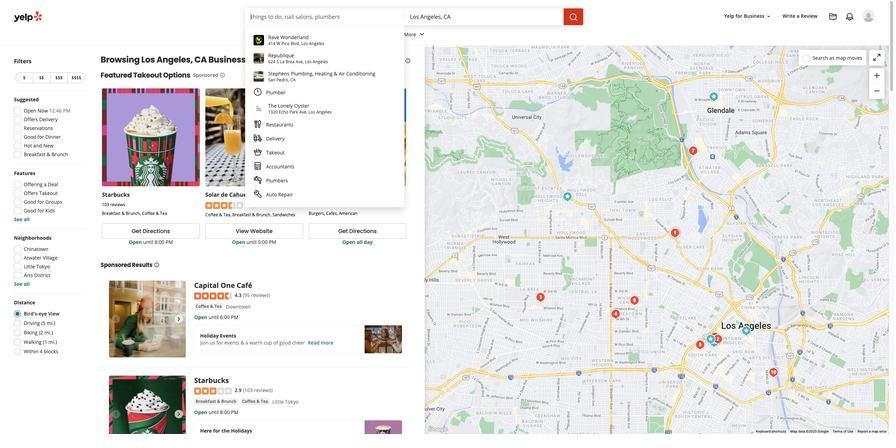 Task type: vqa. For each thing, say whether or not it's contained in the screenshot.
the Write on the top right
yes



Task type: locate. For each thing, give the bounding box(es) containing it.
cup
[[264, 339, 272, 346]]

map region
[[360, 0, 895, 434]]

0 horizontal spatial view
[[48, 310, 59, 317]]

16 info v2 image
[[405, 58, 411, 64], [220, 72, 225, 78], [154, 262, 160, 268]]

  text field
[[251, 13, 399, 21]]

1 vertical spatial restaurants
[[266, 121, 294, 128]]

starbucks inside "starbucks 103 reviews breakfast & brunch, coffee & tea"
[[102, 191, 130, 198]]

& inside holiday events join us for events & a warm cup of good cheer read more
[[241, 339, 244, 346]]

mi.) for driving (5 mi.)
[[47, 320, 55, 326]]

view right "eye" on the left of the page
[[48, 310, 59, 317]]

rave
[[268, 34, 279, 41]]

1 slideshow element from the top
[[109, 281, 186, 358]]

kids
[[45, 207, 55, 214]]

coffee & tea link down 2.9 (103 reviews)
[[241, 398, 270, 405]]

view
[[236, 227, 249, 235], [48, 310, 59, 317]]

16 info v2 image right results
[[154, 262, 160, 268]]

0 vertical spatial angeles
[[309, 41, 325, 46]]

reviews)
[[265, 202, 284, 208], [251, 292, 270, 299], [254, 387, 273, 394]]

plumbing,
[[291, 70, 314, 77]]

24 chevron down v2 image inside restaurants link
[[279, 30, 287, 39]]

24 plumbers v2 image
[[254, 176, 262, 184]]

tokyo up here for the holidays link
[[285, 398, 299, 405]]

2 directions from the left
[[350, 227, 377, 235]]

more link
[[399, 25, 432, 45]]

of right cup
[[274, 339, 278, 346]]

1 horizontal spatial coffee & tea link
[[241, 398, 270, 405]]

(95
[[243, 292, 250, 299]]

air
[[339, 70, 345, 77]]

1 horizontal spatial sponsored
[[193, 72, 218, 78]]

tokyo
[[36, 263, 50, 270], [285, 398, 299, 405]]

see all button for arts district
[[14, 281, 30, 287]]

angeles inside "the lonely oyster 1320 echo park ave, los angeles"
[[317, 109, 332, 115]]

angeles down home services
[[309, 41, 325, 46]]

events
[[220, 332, 236, 339]]

reviews) for starbucks
[[254, 387, 273, 394]]

little tokyo up here for the holidays link
[[273, 398, 299, 405]]

1 get directions from the left
[[132, 227, 170, 235]]

see up neighborhoods
[[14, 216, 22, 223]]

little down 2.9 (103 reviews)
[[273, 398, 284, 405]]

see all down arts
[[14, 281, 30, 287]]

a right write
[[797, 13, 800, 19]]

open
[[24, 107, 36, 114], [129, 239, 142, 245], [232, 239, 245, 245], [343, 239, 356, 245], [194, 314, 207, 320], [194, 409, 207, 415]]

republique image
[[534, 290, 548, 304]]

1 vertical spatial see all button
[[14, 281, 30, 287]]

for inside holiday events join us for events & a warm cup of good cheer read more
[[217, 339, 223, 346]]

sponsored left results
[[101, 261, 131, 269]]

services
[[313, 31, 332, 38]]

restaurants link up 'republique'
[[244, 25, 293, 45]]

3.3 (806 reviews)
[[246, 202, 284, 208]]

google
[[818, 430, 829, 433]]

offering
[[24, 181, 43, 188]]

$$$ button
[[50, 72, 68, 83]]

0 horizontal spatial reviews
[[110, 202, 125, 208]]

map right as
[[836, 54, 847, 61]]

slurpin' ramen bar - los angeles image
[[609, 307, 623, 321]]

featured takeout options
[[101, 70, 190, 80]]

reviews) right (95
[[251, 292, 270, 299]]

coffee & tea button down 2.9 (103 reviews)
[[241, 398, 270, 405]]

plumbers
[[266, 177, 288, 184]]

pedro,
[[277, 77, 289, 83]]

ca right the pedro,
[[291, 77, 296, 83]]

see all button down arts
[[14, 281, 30, 287]]

offers down "offering"
[[24, 190, 38, 196]]

offers up the reservations
[[24, 116, 38, 123]]

good for groups
[[24, 199, 62, 205]]

until up results
[[143, 239, 153, 245]]

dinner
[[45, 134, 61, 140]]

1 vertical spatial see
[[14, 281, 22, 287]]

sponsored
[[193, 72, 218, 78], [101, 261, 131, 269]]

good up good for kids
[[24, 199, 36, 205]]

0 vertical spatial ca
[[195, 54, 207, 65]]

for up "hot and new"
[[38, 134, 44, 140]]

2 horizontal spatial takeout
[[266, 149, 285, 156]]

3 good from the top
[[24, 207, 36, 214]]

coffee & tea link down "4.3 star rating" image
[[194, 303, 223, 310]]

1 directions from the left
[[143, 227, 170, 235]]

the lonely oyster 1320 echo park ave, los angeles
[[268, 102, 332, 115]]

starbucks up 2.9 star rating image
[[194, 376, 229, 385]]

2 get from the left
[[339, 227, 348, 235]]

0 horizontal spatial takeout
[[39, 190, 58, 196]]

2 good from the top
[[24, 199, 36, 205]]

los inside republique 624 s la brea ave, los angeles
[[305, 59, 312, 65]]

1 vertical spatial delivery
[[266, 135, 285, 142]]

good down good for groups
[[24, 207, 36, 214]]

takeout left options
[[133, 70, 162, 80]]

1 reviews from the left
[[110, 202, 125, 208]]

terms of use link
[[833, 430, 854, 433]]

republique
[[268, 52, 294, 59]]

a left deal at the top left of page
[[44, 181, 47, 188]]

2 see from the top
[[14, 281, 22, 287]]

1 horizontal spatial 24 chevron down v2 image
[[418, 30, 426, 39]]

breakfast & brunch down new
[[24, 151, 68, 158]]

1 offers from the top
[[24, 116, 38, 123]]

a inside holiday events join us for events & a warm cup of good cheer read more
[[246, 339, 248, 346]]

of
[[274, 339, 278, 346], [844, 430, 847, 433]]

1 horizontal spatial directions
[[350, 227, 377, 235]]

1 horizontal spatial 8:00
[[220, 409, 230, 415]]

1 vertical spatial angeles
[[313, 59, 328, 65]]

coffee & tea down "4.3 star rating" image
[[196, 303, 222, 309]]

coffee & tea, breakfast & brunch, sandwiches
[[205, 212, 296, 218]]

16 info v2 image for featured takeout options
[[220, 72, 225, 78]]

reviews) right (103
[[254, 387, 273, 394]]

0 vertical spatial breakfast & brunch
[[24, 151, 68, 158]]

1 horizontal spatial get
[[339, 227, 348, 235]]

group
[[870, 68, 885, 99], [12, 96, 87, 160], [12, 170, 87, 223], [12, 235, 87, 288]]

little up arts
[[24, 263, 35, 270]]

0 vertical spatial open until 8:00 pm
[[129, 239, 173, 245]]

los right park
[[309, 109, 315, 115]]

us
[[210, 339, 215, 346]]

brunch, for starbucks
[[126, 210, 141, 216]]

None search field
[[245, 8, 585, 25]]

1 vertical spatial of
[[844, 430, 847, 433]]

0 vertical spatial tea
[[160, 210, 167, 216]]

error
[[880, 430, 888, 433]]

ethel m chocolates image
[[707, 90, 721, 104]]

6:00
[[220, 314, 230, 320]]

rave wonderland 414 w pico blvd, los angeles
[[268, 34, 325, 46]]

1 vertical spatial open until 8:00 pm
[[194, 409, 239, 415]]

mi.)
[[47, 320, 55, 326], [44, 329, 53, 336], [49, 339, 57, 345]]

1 horizontal spatial open until 8:00 pm
[[194, 409, 239, 415]]

2 see all from the top
[[14, 281, 30, 287]]

1 horizontal spatial coffee & tea
[[242, 398, 268, 404]]

0 vertical spatial 16 info v2 image
[[405, 58, 411, 64]]

home services link
[[293, 25, 347, 45]]

0 horizontal spatial get directions
[[132, 227, 170, 235]]

reviews right 103
[[110, 202, 125, 208]]

starbucks link up 2.9 star rating image
[[194, 376, 229, 385]]

24 chevron down v2 image right the "more"
[[418, 30, 426, 39]]

see all for arts
[[14, 281, 30, 287]]

1 horizontal spatial map
[[872, 430, 879, 433]]

for right yelp
[[736, 13, 743, 19]]

0 horizontal spatial get
[[132, 227, 141, 235]]

more
[[321, 339, 334, 346]]

1 vertical spatial mi.)
[[44, 329, 53, 336]]

starbucks
[[102, 191, 130, 198], [194, 376, 229, 385]]

0 vertical spatial of
[[274, 339, 278, 346]]

0 vertical spatial coffee & tea
[[196, 303, 222, 309]]

1 vertical spatial good
[[24, 199, 36, 205]]

2 get directions link from the left
[[309, 223, 407, 239]]

0 horizontal spatial delivery
[[39, 116, 58, 123]]

starbucks link up 103
[[102, 191, 130, 198]]

2 24 chevron down v2 image from the left
[[418, 30, 426, 39]]

0 horizontal spatial coffee & tea button
[[194, 303, 223, 310]]

&
[[334, 70, 338, 77], [47, 151, 50, 158], [122, 210, 125, 216], [156, 210, 159, 216], [219, 212, 222, 218], [252, 212, 255, 218], [210, 303, 213, 309], [241, 339, 244, 346], [217, 398, 220, 404], [257, 398, 260, 404]]

until down breakfast & brunch link
[[209, 409, 219, 415]]

a inside 'link'
[[797, 13, 800, 19]]

1 vertical spatial takeout
[[266, 149, 285, 156]]

keyboard shortcuts button
[[757, 429, 787, 434]]

little tokyo up arts district
[[24, 263, 50, 270]]

24 food v2 image
[[254, 120, 262, 128]]

open until 8:00 pm down breakfast & brunch link
[[194, 409, 239, 415]]

a for write
[[797, 13, 800, 19]]

0 vertical spatial 8:00
[[155, 239, 164, 245]]

1 horizontal spatial little tokyo
[[273, 398, 299, 405]]

1 horizontal spatial brunch
[[221, 398, 237, 404]]

ca inside stephens plumbing, heating & air conditioning san pedro, ca
[[291, 77, 296, 83]]

breakfast & brunch inside button
[[196, 398, 237, 404]]

1 vertical spatial tea
[[215, 303, 222, 309]]

1 get from the left
[[132, 227, 141, 235]]

1 vertical spatial slideshow element
[[109, 376, 186, 434]]

angeles inside rave wonderland 414 w pico blvd, los angeles
[[309, 41, 325, 46]]

2 horizontal spatial 16 info v2 image
[[405, 58, 411, 64]]

map for moves
[[836, 54, 847, 61]]

offers for offers takeout
[[24, 190, 38, 196]]

0 horizontal spatial of
[[274, 339, 278, 346]]

tyler b. image
[[863, 9, 876, 22]]

1 see all button from the top
[[14, 216, 30, 223]]

24 clock v2 image
[[254, 88, 262, 96]]

write a review
[[783, 13, 818, 19]]

0 vertical spatial good
[[24, 134, 36, 140]]

los inside rave wonderland 414 w pico blvd, los angeles
[[301, 41, 308, 46]]

reviews) down auto
[[265, 202, 284, 208]]

warm
[[250, 339, 263, 346]]

get directions up open all day
[[339, 227, 377, 235]]

sponsored right options
[[193, 72, 218, 78]]

businesses
[[209, 54, 256, 65]]

24 delivery v2 image
[[254, 134, 262, 142]]

24 auto repair v2 image
[[254, 190, 262, 198]]

angeles up heating
[[313, 59, 328, 65]]

0 vertical spatial slideshow element
[[109, 281, 186, 358]]

all down arts
[[24, 281, 30, 287]]

restaurants up 414
[[250, 31, 277, 38]]

get directions link for starbucks
[[102, 223, 200, 239]]

all down good for kids
[[24, 216, 30, 223]]

1 vertical spatial ca
[[291, 77, 296, 83]]

1 vertical spatial ave,
[[300, 109, 308, 115]]

blocks
[[44, 348, 58, 355]]

sponsored for sponsored results
[[101, 261, 131, 269]]

slideshow element
[[109, 281, 186, 358], [109, 376, 186, 434]]

0 horizontal spatial get directions link
[[102, 223, 200, 239]]

good up hot
[[24, 134, 36, 140]]

0 horizontal spatial open until 8:00 pm
[[129, 239, 173, 245]]

a
[[797, 13, 800, 19], [44, 181, 47, 188], [246, 339, 248, 346], [870, 430, 871, 433]]

ave, inside republique 624 s la brea ave, los angeles
[[296, 59, 304, 65]]

cheer
[[292, 339, 305, 346]]

1 see from the top
[[14, 216, 22, 223]]

de
[[221, 191, 228, 198]]

see all down good for kids
[[14, 216, 30, 223]]

1 get directions link from the left
[[102, 223, 200, 239]]

2 vertical spatial tea
[[261, 398, 268, 404]]

0 vertical spatial little
[[24, 263, 35, 270]]

24 accountants v2 image
[[254, 162, 262, 170]]

restaurants link up takeout link
[[250, 118, 401, 132]]

los right the blvd,
[[301, 41, 308, 46]]

brunch down new
[[52, 151, 68, 158]]

here for the holidays link
[[195, 420, 402, 434]]

get directions for starbucks
[[132, 227, 170, 235]]

here
[[200, 427, 212, 434]]

0 horizontal spatial 24 chevron down v2 image
[[279, 30, 287, 39]]

offering a deal
[[24, 181, 58, 188]]

options
[[163, 70, 190, 80]]

get up open all day
[[339, 227, 348, 235]]

all left day
[[357, 239, 363, 245]]

2 get directions from the left
[[339, 227, 377, 235]]

2 slideshow element from the top
[[109, 376, 186, 434]]

get directions link down "starbucks 103 reviews breakfast & brunch, coffee & tea"
[[102, 223, 200, 239]]

1 good from the top
[[24, 134, 36, 140]]

1 horizontal spatial of
[[844, 430, 847, 433]]

mi.) right (5
[[47, 320, 55, 326]]

0 horizontal spatial ca
[[195, 54, 207, 65]]

2 vertical spatial mi.)
[[49, 339, 57, 345]]

0 horizontal spatial starbucks link
[[102, 191, 130, 198]]

get
[[132, 227, 141, 235], [339, 227, 348, 235]]

breakfast down 103
[[102, 210, 121, 216]]

see for good
[[14, 216, 22, 223]]

breakfast
[[24, 151, 45, 158], [102, 210, 121, 216], [233, 212, 251, 218], [196, 398, 216, 404]]

user actions element
[[719, 9, 885, 52]]

san
[[268, 77, 276, 83]]

1 vertical spatial breakfast & brunch
[[196, 398, 237, 404]]

1 vertical spatial tokyo
[[285, 398, 299, 405]]

2 offers from the top
[[24, 190, 38, 196]]

0 vertical spatial starbucks
[[102, 191, 130, 198]]

terms of use
[[833, 430, 854, 433]]

directions for 350
[[350, 227, 377, 235]]

tokyo up district
[[36, 263, 50, 270]]

0 vertical spatial delivery
[[39, 116, 58, 123]]

a for report
[[870, 430, 871, 433]]

plumber
[[266, 89, 286, 96]]

none field near
[[410, 13, 559, 21]]

group containing suggested
[[12, 96, 87, 160]]

takeout down deal at the top left of page
[[39, 190, 58, 196]]

brunch down 2.9
[[221, 398, 237, 404]]

of left use
[[844, 430, 847, 433]]

for inside button
[[736, 13, 743, 19]]

angeles down the plumber link
[[317, 109, 332, 115]]

ca right angeles,
[[195, 54, 207, 65]]

write
[[783, 13, 796, 19]]

1 horizontal spatial takeout
[[133, 70, 162, 80]]

a right the report
[[870, 430, 871, 433]]

view website link
[[205, 223, 303, 239]]

yelp for business
[[725, 13, 765, 19]]

None field
[[251, 13, 399, 21], [410, 13, 559, 21], [251, 13, 399, 21]]

stephens plumbing, heating & air conditioning san pedro, ca
[[268, 70, 376, 83]]

los
[[301, 41, 308, 46], [141, 54, 155, 65], [305, 59, 312, 65], [309, 109, 315, 115]]

starbucks up 103
[[102, 191, 130, 198]]

1 horizontal spatial breakfast & brunch
[[196, 398, 237, 404]]

coffee & tea down 2.9 (103 reviews)
[[242, 398, 268, 404]]

for down good for groups
[[38, 207, 44, 214]]

0 vertical spatial restaurants
[[250, 31, 277, 38]]

angeles
[[309, 41, 325, 46], [313, 59, 328, 65], [317, 109, 332, 115]]

zoom in image
[[874, 71, 882, 80]]

stephens
[[268, 70, 290, 77]]

angeles inside republique 624 s la brea ave, los angeles
[[313, 59, 328, 65]]

open left day
[[343, 239, 356, 245]]

0 horizontal spatial map
[[836, 54, 847, 61]]

hangari kalguksu image
[[628, 293, 642, 307]]

solar de cahuenga image
[[561, 190, 575, 204]]

restaurants inside business categories "element"
[[250, 31, 277, 38]]

a left warm
[[246, 339, 248, 346]]

brunch, inside "starbucks 103 reviews breakfast & brunch, coffee & tea"
[[126, 210, 141, 216]]

for down offers takeout
[[38, 199, 44, 205]]

0 horizontal spatial little
[[24, 263, 35, 270]]

capital one café image
[[708, 335, 722, 349]]

0 horizontal spatial sponsored
[[101, 261, 131, 269]]

for right us
[[217, 339, 223, 346]]

1 vertical spatial brunch
[[221, 398, 237, 404]]

1 horizontal spatial delivery
[[266, 135, 285, 142]]

bestia image
[[767, 365, 781, 379]]

little
[[24, 263, 35, 270], [273, 398, 284, 405]]

$$$$ button
[[68, 72, 85, 83]]

1 vertical spatial coffee & tea button
[[241, 398, 270, 405]]

24 chevron down v2 image for restaurants
[[279, 30, 287, 39]]

directions for starbucks
[[143, 227, 170, 235]]

ave, right brea
[[296, 59, 304, 65]]

delivery right 24 delivery v2 icon
[[266, 135, 285, 142]]

1 vertical spatial sponsored
[[101, 261, 131, 269]]

see all button down good for kids
[[14, 216, 30, 223]]

coffee & tea button down "4.3 star rating" image
[[194, 303, 223, 310]]

breakfast & brunch down 2.9 star rating image
[[196, 398, 237, 404]]

café
[[237, 281, 252, 290]]

open until 8:00 pm up results
[[129, 239, 173, 245]]

0 vertical spatial see all
[[14, 216, 30, 223]]

24 chevron down v2 image
[[279, 30, 287, 39], [418, 30, 426, 39]]

coffee & tea button
[[194, 303, 223, 310], [241, 398, 270, 405]]

ave, right park
[[300, 109, 308, 115]]

see all button
[[14, 216, 30, 223], [14, 281, 30, 287]]

0 horizontal spatial breakfast & brunch
[[24, 151, 68, 158]]

hot
[[24, 142, 32, 149]]

get for starbucks
[[132, 227, 141, 235]]

0 vertical spatial ave,
[[296, 59, 304, 65]]

home
[[298, 31, 312, 38]]

2 reviews from the left
[[317, 202, 332, 208]]

plumbers link
[[250, 174, 401, 188]]

2 vertical spatial takeout
[[39, 190, 58, 196]]

1 horizontal spatial brunch,
[[256, 212, 272, 218]]

3.3 star rating image
[[205, 202, 243, 209]]

1 horizontal spatial coffee & tea button
[[241, 398, 270, 405]]

next image
[[175, 410, 183, 418]]

0 horizontal spatial coffee & tea
[[196, 303, 222, 309]]

1 horizontal spatial starbucks link
[[194, 376, 229, 385]]

takeout up accountants
[[266, 149, 285, 156]]

see up distance
[[14, 281, 22, 287]]

2 see all button from the top
[[14, 281, 30, 287]]

0 vertical spatial mi.)
[[47, 320, 55, 326]]

for left the
[[213, 427, 220, 434]]

0 vertical spatial coffee & tea link
[[194, 303, 223, 310]]

1 horizontal spatial 16 info v2 image
[[220, 72, 225, 78]]

yelp for business button
[[722, 10, 775, 23]]

get down "starbucks 103 reviews breakfast & brunch, coffee & tea"
[[132, 227, 141, 235]]

get directions for 350
[[339, 227, 377, 235]]

all
[[24, 216, 30, 223], [357, 239, 363, 245], [24, 281, 30, 287]]

capital one café
[[194, 281, 252, 290]]

one
[[221, 281, 235, 290]]

1 see all from the top
[[14, 216, 30, 223]]

ihop image
[[704, 332, 718, 346]]

0 horizontal spatial little tokyo
[[24, 263, 50, 270]]

1 horizontal spatial tea
[[215, 303, 222, 309]]

24 chevron down v2 image inside the more link
[[418, 30, 426, 39]]

map left error
[[872, 430, 879, 433]]

los up plumbing,
[[305, 59, 312, 65]]

delivery down open now 12:46 pm
[[39, 116, 58, 123]]

option group
[[12, 299, 87, 357]]

2 vertical spatial 16 info v2 image
[[154, 262, 160, 268]]

driving
[[24, 320, 40, 326]]

angeles for rave wonderland
[[309, 41, 325, 46]]

1 horizontal spatial get directions
[[339, 227, 377, 235]]

featured
[[101, 70, 132, 80]]

16 info v2 image down businesses
[[220, 72, 225, 78]]

1 vertical spatial offers
[[24, 190, 38, 196]]

16 info v2 image down the more link
[[405, 58, 411, 64]]

2 horizontal spatial tea
[[261, 398, 268, 404]]

neighborhoods
[[14, 235, 51, 241]]

mi.) right "(1"
[[49, 339, 57, 345]]

browsing los angeles, ca businesses
[[101, 54, 256, 65]]

1 24 chevron down v2 image from the left
[[279, 30, 287, 39]]

projects image
[[829, 13, 838, 21]]

0 vertical spatial see all button
[[14, 216, 30, 223]]

breakfast down 2.9 star rating image
[[196, 398, 216, 404]]

1 vertical spatial reviews)
[[251, 292, 270, 299]]

restaurants link
[[244, 25, 293, 45], [250, 118, 401, 132]]

0 horizontal spatial directions
[[143, 227, 170, 235]]

ca
[[195, 54, 207, 65], [291, 77, 296, 83]]

echo
[[279, 109, 289, 115]]

reviews up burgers,
[[317, 202, 332, 208]]

0 vertical spatial brunch
[[52, 151, 68, 158]]

reviews) for capital one café
[[251, 292, 270, 299]]

0 vertical spatial all
[[24, 216, 30, 223]]



Task type: describe. For each thing, give the bounding box(es) containing it.
w
[[277, 41, 281, 46]]

moves
[[848, 54, 863, 61]]

morrison atwater village image
[[687, 144, 701, 158]]

terms
[[833, 430, 843, 433]]

©2023
[[807, 430, 817, 433]]

350
[[309, 202, 316, 208]]

cafes,
[[326, 210, 338, 216]]

for for business
[[736, 13, 743, 19]]

tea for topmost 'coffee & tea' button
[[215, 303, 222, 309]]

1 vertical spatial restaurants link
[[250, 118, 401, 132]]

& inside breakfast & brunch button
[[217, 398, 220, 404]]

and
[[33, 142, 42, 149]]

plumber link
[[250, 86, 401, 100]]

reviews inside 350 reviews burgers, cafes, american
[[317, 202, 332, 208]]

0 vertical spatial restaurants link
[[244, 25, 293, 45]]

shortcuts
[[772, 430, 787, 433]]

$$ button
[[33, 72, 50, 83]]

slideshow element for starbucks
[[109, 376, 186, 434]]

414
[[268, 41, 276, 46]]

until left 5:00
[[247, 239, 257, 245]]

0 vertical spatial reviews)
[[265, 202, 284, 208]]

bird's-eye view
[[24, 310, 59, 317]]

1 vertical spatial view
[[48, 310, 59, 317]]

district
[[34, 272, 50, 279]]

for for dinner
[[38, 134, 44, 140]]

group containing neighborhoods
[[12, 235, 87, 288]]

0 horizontal spatial coffee & tea link
[[194, 303, 223, 310]]

1 vertical spatial starbucks link
[[194, 376, 229, 385]]

breakfast inside button
[[196, 398, 216, 404]]

offers takeout
[[24, 190, 58, 196]]

notifications image
[[846, 13, 855, 21]]

breakfast inside "starbucks 103 reviews breakfast & brunch, coffee & tea"
[[102, 210, 121, 216]]

joey dtla image
[[708, 330, 722, 344]]

day
[[364, 239, 373, 245]]

starbucks image
[[740, 324, 754, 338]]

all for atwater village
[[24, 281, 30, 287]]

16 chevron down v2 image
[[767, 14, 772, 19]]

0 horizontal spatial 16 info v2 image
[[154, 262, 160, 268]]

350 reviews burgers, cafes, american
[[309, 202, 358, 216]]

the
[[268, 102, 277, 109]]

eye
[[39, 310, 47, 317]]

map for error
[[872, 430, 879, 433]]

home services
[[298, 31, 332, 38]]

coffee inside "starbucks 103 reviews breakfast & brunch, coffee & tea"
[[142, 210, 155, 216]]

4
[[40, 348, 43, 355]]

2.9
[[235, 387, 242, 394]]

hot and new
[[24, 142, 54, 149]]

here for the holidays
[[200, 427, 252, 434]]

previous image
[[112, 315, 120, 323]]

brunch inside group
[[52, 151, 68, 158]]

until left 6:00
[[209, 314, 219, 320]]

Find text field
[[251, 13, 399, 21]]

(1
[[43, 339, 47, 345]]

keyboard shortcuts
[[757, 430, 787, 433]]

sponsored for sponsored
[[193, 72, 218, 78]]

open up results
[[129, 239, 142, 245]]

pine & crane image
[[670, 226, 684, 240]]

tea,
[[223, 212, 231, 218]]

0 vertical spatial starbucks link
[[102, 191, 130, 198]]

takeout for featured takeout options
[[133, 70, 162, 80]]

angeles for republique
[[313, 59, 328, 65]]

blvd,
[[291, 41, 300, 46]]

tea inside "starbucks 103 reviews breakfast & brunch, coffee & tea"
[[160, 210, 167, 216]]

breakfast down and
[[24, 151, 45, 158]]

cahuenga
[[229, 191, 257, 198]]

village
[[43, 254, 58, 261]]

group containing features
[[12, 170, 87, 223]]

(103
[[243, 387, 253, 394]]

0 vertical spatial coffee & tea button
[[194, 303, 223, 310]]

join
[[200, 339, 209, 346]]

coffee & tea for topmost 'coffee & tea' button
[[196, 303, 222, 309]]

republique 624 s la brea ave, los angeles
[[268, 52, 328, 65]]

los inside "the lonely oyster 1320 echo park ave, los angeles"
[[309, 109, 315, 115]]

open up holiday
[[194, 314, 207, 320]]

12:46
[[49, 107, 62, 114]]

starbucks for starbucks 103 reviews breakfast & brunch, coffee & tea
[[102, 191, 130, 198]]

mi.) for walking (1 mi.)
[[49, 339, 57, 345]]

Near text field
[[410, 13, 559, 21]]

1 vertical spatial all
[[357, 239, 363, 245]]

24 chevron down v2 image for more
[[418, 30, 426, 39]]

a for offering
[[44, 181, 47, 188]]

atwater
[[24, 254, 42, 261]]

search image
[[570, 13, 578, 21]]

los up featured takeout options
[[141, 54, 155, 65]]

see for arts
[[14, 281, 22, 287]]

now
[[38, 107, 48, 114]]

park
[[290, 109, 298, 115]]

little inside group
[[24, 263, 35, 270]]

zoom out image
[[874, 87, 882, 95]]

american
[[339, 210, 358, 216]]

holiday
[[200, 332, 219, 339]]

within
[[24, 348, 39, 355]]

atwater village
[[24, 254, 58, 261]]

1 horizontal spatial view
[[236, 227, 249, 235]]

2.9 star rating image
[[194, 388, 232, 395]]

solar de cahuenga
[[205, 191, 257, 198]]

business
[[744, 13, 765, 19]]

1 vertical spatial 8:00
[[220, 409, 230, 415]]

reviews inside "starbucks 103 reviews breakfast & brunch, coffee & tea"
[[110, 202, 125, 208]]

24 shopping v2 image
[[254, 148, 262, 156]]

walking (1 mi.)
[[24, 339, 57, 345]]

(2
[[39, 329, 43, 336]]

all for offers takeout
[[24, 216, 30, 223]]

1 vertical spatial little tokyo
[[273, 398, 299, 405]]

see all for good
[[14, 216, 30, 223]]

filters
[[14, 57, 32, 65]]

bacari silverlake image
[[669, 226, 682, 240]]

mi.) for biking (2 mi.)
[[44, 329, 53, 336]]

good for good for groups
[[24, 207, 36, 214]]

starbucks for starbucks
[[194, 376, 229, 385]]

as
[[830, 54, 835, 61]]

biking (2 mi.)
[[24, 329, 53, 336]]

for for the
[[213, 427, 220, 434]]

5:00
[[258, 239, 268, 245]]

1 vertical spatial coffee & tea link
[[241, 398, 270, 405]]

wonderland
[[281, 34, 309, 41]]

of inside holiday events join us for events & a warm cup of good cheer read more
[[274, 339, 278, 346]]

map data ©2023 google
[[791, 430, 829, 433]]

tea for 'coffee & tea' button to the right
[[261, 398, 268, 404]]

for for kids
[[38, 207, 44, 214]]

report a map error
[[858, 430, 888, 433]]

see all button for good for kids
[[14, 216, 30, 223]]

burgers,
[[309, 210, 325, 216]]

16 info v2 image for browsing los angeles, ca businesses
[[405, 58, 411, 64]]

1320
[[268, 109, 278, 115]]

4.3 (95 reviews)
[[235, 292, 270, 299]]

get directions link for 350
[[309, 223, 407, 239]]

$ button
[[15, 72, 33, 83]]

open down breakfast & brunch link
[[194, 409, 207, 415]]

103
[[102, 202, 109, 208]]

lonely
[[278, 102, 293, 109]]

0 horizontal spatial 8:00
[[155, 239, 164, 245]]

write a review link
[[781, 10, 821, 23]]

option group containing distance
[[12, 299, 87, 357]]

ave, inside "the lonely oyster 1320 echo park ave, los angeles"
[[300, 109, 308, 115]]

brunch, for coffee
[[256, 212, 272, 218]]

map
[[791, 430, 798, 433]]

the
[[222, 427, 230, 434]]

heating
[[315, 70, 333, 77]]

bottega louie image
[[712, 332, 725, 346]]

good for kids
[[24, 207, 55, 214]]

reservations
[[24, 125, 53, 131]]

expand map image
[[874, 53, 882, 61]]

repair
[[278, 191, 293, 198]]

breakfast & brunch link
[[194, 398, 238, 405]]

3.3
[[246, 202, 253, 208]]

for for groups
[[38, 199, 44, 205]]

open down view website
[[232, 239, 245, 245]]

holiday events join us for events & a warm cup of good cheer read more
[[200, 332, 334, 346]]

& inside stephens plumbing, heating & air conditioning san pedro, ca
[[334, 70, 338, 77]]

$$
[[39, 75, 44, 81]]

4.3 star rating image
[[194, 292, 232, 299]]

offers for offers delivery
[[24, 116, 38, 123]]

$
[[23, 75, 25, 81]]

0 vertical spatial tokyo
[[36, 263, 50, 270]]

conditioning
[[347, 70, 376, 77]]

0 vertical spatial little tokyo
[[24, 263, 50, 270]]

(5
[[41, 320, 45, 326]]

business categories element
[[244, 25, 876, 45]]

google image
[[427, 425, 450, 434]]

open down suggested
[[24, 107, 36, 114]]

features
[[14, 170, 35, 177]]

1 horizontal spatial little
[[273, 398, 284, 405]]

brunch inside button
[[221, 398, 237, 404]]

previous image
[[112, 410, 120, 418]]

auto
[[266, 191, 277, 198]]

next image
[[175, 315, 183, 323]]

get for 350
[[339, 227, 348, 235]]

accountants link
[[250, 160, 401, 174]]

takeout for offers takeout
[[39, 190, 58, 196]]

website
[[250, 227, 273, 235]]

good for reservations
[[24, 134, 36, 140]]

brea
[[286, 59, 295, 65]]

breakfast down 3.3
[[233, 212, 251, 218]]

slideshow element for capital one café
[[109, 281, 186, 358]]

coffee & tea for 'coffee & tea' button to the right
[[242, 398, 268, 404]]

open until 6:00 pm
[[194, 314, 239, 320]]

walking
[[24, 339, 42, 345]]

view website
[[236, 227, 273, 235]]

arts district
[[24, 272, 50, 279]]

fixins soul kitchen - los angeles image
[[694, 338, 708, 352]]



